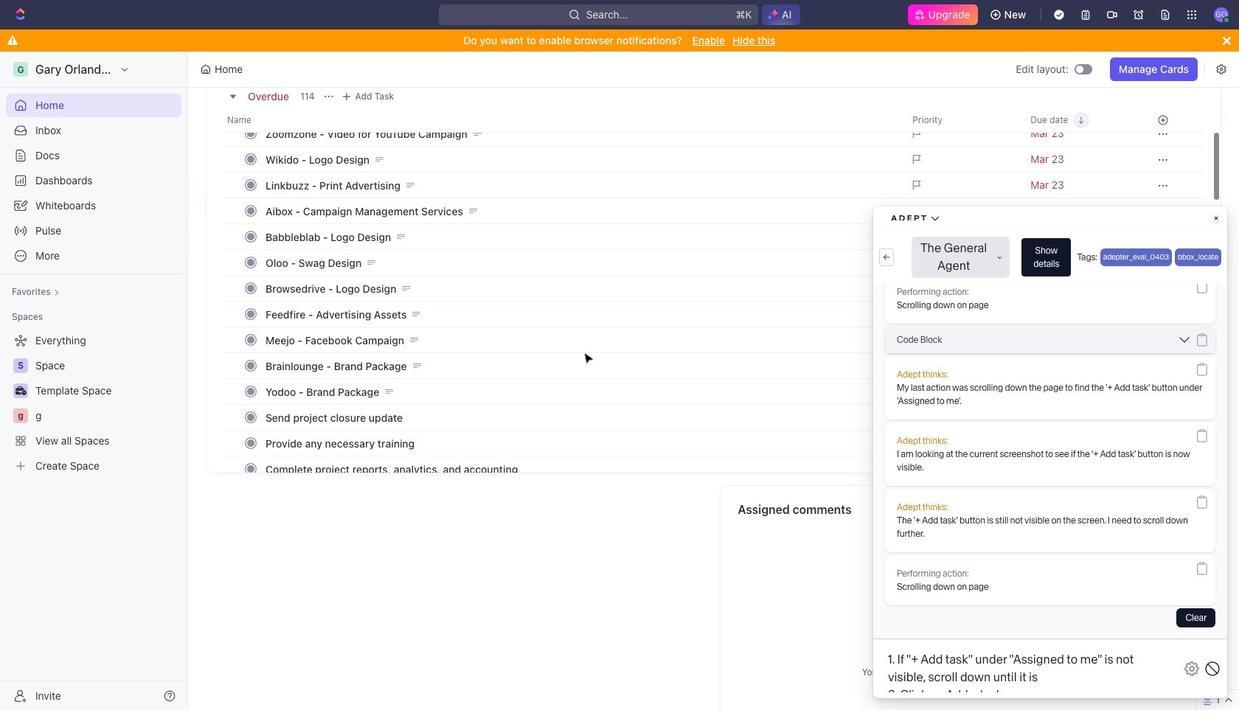 Task type: describe. For each thing, give the bounding box(es) containing it.
business time image
[[15, 386, 26, 395]]

space, , element
[[13, 358, 28, 373]]

sidebar navigation
[[0, 52, 191, 710]]



Task type: vqa. For each thing, say whether or not it's contained in the screenshot.
g, , element
yes



Task type: locate. For each thing, give the bounding box(es) containing it.
gary orlando's workspace, , element
[[13, 62, 28, 77]]

tree
[[6, 329, 181, 478]]

tree inside sidebar navigation
[[6, 329, 181, 478]]

g, , element
[[13, 409, 28, 423]]



